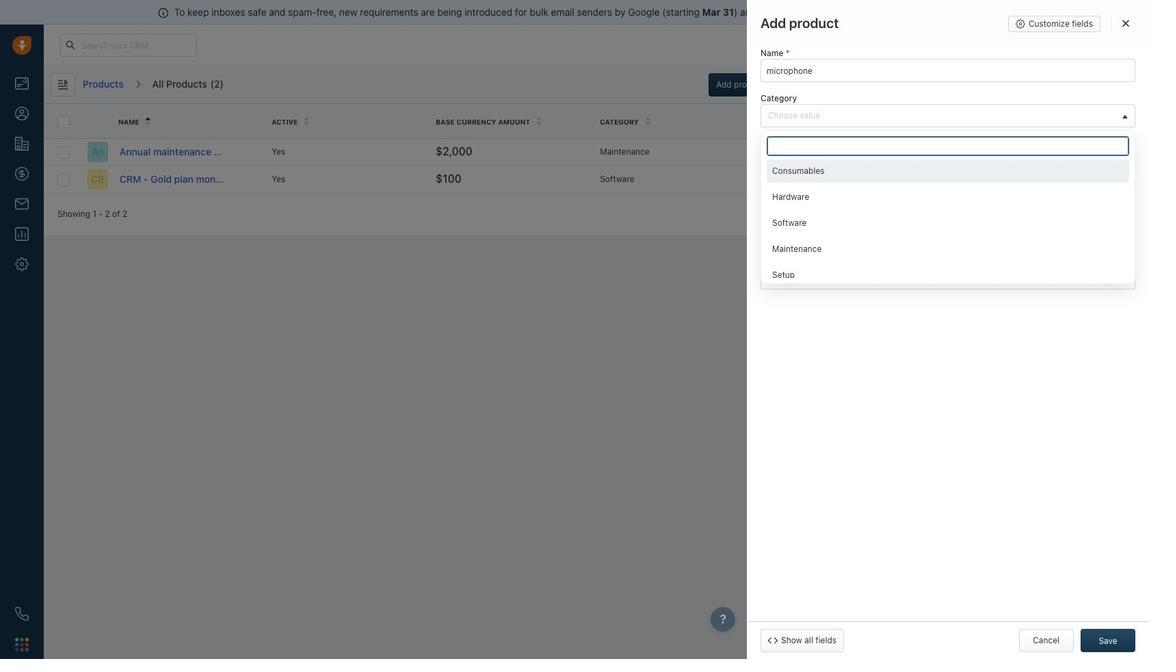 Task type: describe. For each thing, give the bounding box(es) containing it.
phone image
[[15, 607, 29, 621]]

1 option from the top
[[767, 160, 1130, 183]]

phone element
[[8, 600, 36, 628]]

Search your CRM... text field
[[60, 34, 197, 57]]

Enter value text field
[[761, 176, 1136, 199]]

Enter value text field
[[761, 59, 1136, 82]]



Task type: locate. For each thing, give the bounding box(es) containing it.
freshworks switcher image
[[15, 638, 29, 651]]

list box
[[767, 160, 1130, 287]]

None search field
[[767, 136, 1130, 156]]

2 option from the top
[[767, 186, 1130, 209]]

close image
[[1123, 19, 1130, 27]]

send email image
[[1022, 41, 1031, 50]]

3 option from the top
[[767, 212, 1130, 235]]

5 option from the top
[[767, 264, 1130, 287]]

dialog
[[747, 0, 1150, 659]]

option
[[767, 160, 1130, 183], [767, 186, 1130, 209], [767, 212, 1130, 235], [767, 238, 1130, 261], [767, 264, 1130, 287]]

4 option from the top
[[767, 238, 1130, 261]]



Task type: vqa. For each thing, say whether or not it's contained in the screenshot.
Search your CRM... text field
yes



